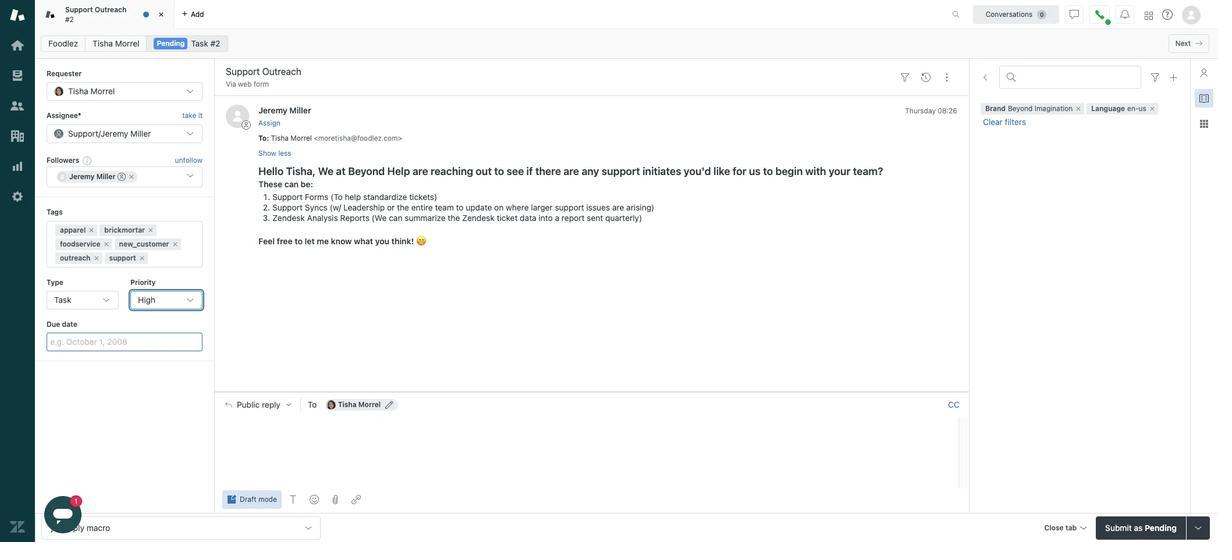 Task type: describe. For each thing, give the bounding box(es) containing it.
standardize
[[363, 192, 407, 202]]

views image
[[10, 68, 25, 83]]

unfollow button
[[175, 155, 203, 166]]

followers element
[[47, 167, 203, 188]]

edit user image
[[385, 401, 394, 409]]

feel
[[258, 236, 275, 246]]

apparel
[[60, 226, 86, 234]]

think!
[[391, 236, 414, 246]]

close image
[[155, 9, 167, 20]]

tisha right 'moretisha@foodlez.com' image at the bottom left of the page
[[338, 400, 357, 409]]

1 horizontal spatial are
[[564, 165, 579, 178]]

me
[[317, 236, 329, 246]]

us inside hello tisha, we at beyond help are reaching out to see if there are any support initiates you'd like for us to begin with your team? these can be: support forms (to help standardize tickets) support syncs (w/ leadership or the entire team to update on where larger support issues are arising) zendesk analysis reports (we can summarize the zendesk ticket data into a report sent quarterly)
[[749, 165, 761, 178]]

task #2
[[191, 38, 220, 48]]

get started image
[[10, 38, 25, 53]]

08:26
[[938, 107, 957, 115]]

remove image right en-
[[1149, 106, 1156, 113]]

or
[[387, 203, 395, 212]]

update
[[466, 203, 492, 212]]

hello
[[258, 165, 283, 178]]

tisha inside the secondary 'element'
[[93, 38, 113, 48]]

like
[[714, 165, 730, 178]]

team
[[435, 203, 454, 212]]

support down these
[[272, 192, 303, 202]]

draft
[[240, 495, 256, 504]]

type
[[47, 278, 63, 287]]

draft mode button
[[222, 491, 282, 509]]

assign
[[258, 119, 280, 127]]

remove image for support
[[138, 255, 145, 262]]

task for task
[[54, 295, 71, 305]]

user is an agent image
[[118, 173, 126, 181]]

:
[[267, 134, 269, 142]]

remove image for outreach
[[93, 255, 100, 262]]

via
[[226, 80, 236, 88]]

0 vertical spatial us
[[1139, 104, 1146, 113]]

millerjeremy500@gmail.com image
[[58, 172, 67, 182]]

these
[[258, 179, 282, 189]]

you
[[375, 236, 389, 246]]

jeremy for jeremy miller
[[69, 172, 95, 181]]

tabs tab list
[[35, 0, 940, 29]]

issues
[[586, 203, 610, 212]]

apply macro
[[63, 523, 110, 533]]

less
[[278, 149, 291, 158]]

free
[[277, 236, 293, 246]]

displays possible ticket submission types image
[[1194, 524, 1203, 533]]

submit
[[1105, 523, 1132, 533]]

analysis
[[307, 213, 338, 223]]

tisha morrel inside tisha morrel link
[[93, 38, 139, 48]]

tisha inside requester element
[[68, 86, 88, 96]]

to left let
[[295, 236, 303, 246]]

remove image right the imagination
[[1075, 106, 1082, 113]]

report
[[562, 213, 585, 223]]

support inside the support outreach #2
[[65, 5, 93, 14]]

show
[[258, 149, 276, 158]]

0 horizontal spatial are
[[413, 165, 428, 178]]

tisha,
[[286, 165, 316, 178]]

your
[[829, 165, 851, 178]]

language en-us
[[1091, 104, 1146, 113]]

jeremy miller link
[[258, 106, 311, 115]]

to for to
[[308, 400, 317, 410]]

reporting image
[[10, 159, 25, 174]]

remove image up new_customer
[[147, 227, 154, 234]]

Due date field
[[47, 333, 203, 352]]

on
[[494, 203, 504, 212]]

button displays agent's chat status as invisible. image
[[1070, 10, 1079, 19]]

form
[[254, 80, 269, 88]]

if
[[526, 165, 533, 178]]

macro
[[87, 523, 110, 533]]

public reply button
[[215, 393, 300, 417]]

filter image
[[900, 73, 910, 82]]

any
[[582, 165, 599, 178]]

to : tisha morrel <moretisha@foodlez.com>
[[258, 134, 402, 142]]

outreach
[[95, 5, 127, 14]]

foodlez
[[48, 38, 78, 48]]

team?
[[853, 165, 883, 178]]

morrel left edit user 'icon'
[[358, 400, 381, 409]]

submit as pending
[[1105, 523, 1177, 533]]

you'd
[[684, 165, 711, 178]]

begin
[[775, 165, 803, 178]]

miller inside assignee* element
[[130, 128, 151, 138]]

entire
[[411, 203, 433, 212]]

remove image for apparel
[[88, 227, 95, 234]]

leadership
[[343, 203, 385, 212]]

jeremy miller
[[69, 172, 115, 181]]

cc
[[948, 400, 960, 410]]

initiates
[[643, 165, 681, 178]]

ticket actions image
[[942, 73, 952, 82]]

zendesk products image
[[1145, 11, 1153, 19]]

#2 inside the support outreach #2
[[65, 15, 74, 24]]

thursday 08:26
[[905, 107, 957, 115]]

let
[[305, 236, 315, 246]]

1 horizontal spatial beyond
[[1008, 104, 1033, 113]]

back image
[[981, 73, 990, 82]]

2 zendesk from the left
[[462, 213, 495, 223]]

0 horizontal spatial can
[[284, 179, 299, 189]]

know
[[331, 236, 352, 246]]

customer context image
[[1200, 68, 1209, 77]]

support outreach #2
[[65, 5, 127, 24]]

forms
[[305, 192, 328, 202]]

Public reply composer Draft mode text field
[[220, 417, 955, 442]]

at
[[336, 165, 346, 178]]

assign button
[[258, 118, 280, 128]]



Task type: vqa. For each thing, say whether or not it's contained in the screenshot.
Get help icon
yes



Task type: locate. For each thing, give the bounding box(es) containing it.
beyond up filters
[[1008, 104, 1033, 113]]

add
[[191, 10, 204, 18]]

1 vertical spatial miller
[[130, 128, 151, 138]]

pending
[[157, 39, 185, 48], [1145, 523, 1177, 533]]

beyond right at at the top of page
[[348, 165, 385, 178]]

organizations image
[[10, 129, 25, 144]]

tags
[[47, 208, 63, 217]]

ticket
[[497, 213, 518, 223]]

remove image
[[1075, 106, 1082, 113], [128, 174, 135, 181], [147, 227, 154, 234], [103, 241, 110, 248]]

it
[[198, 111, 203, 120]]

high button
[[130, 291, 203, 310]]

jeremy for jeremy miller assign
[[258, 106, 287, 115]]

0 vertical spatial support
[[602, 165, 640, 178]]

insert emojis image
[[309, 495, 319, 505]]

1 horizontal spatial the
[[448, 213, 460, 223]]

with
[[805, 165, 826, 178]]

tickets)
[[409, 192, 437, 202]]

morrel
[[115, 38, 139, 48], [91, 86, 115, 96], [291, 134, 312, 142], [358, 400, 381, 409]]

are right help
[[413, 165, 428, 178]]

arising)
[[626, 203, 654, 212]]

to right out
[[494, 165, 504, 178]]

1 vertical spatial the
[[448, 213, 460, 223]]

1 horizontal spatial pending
[[1145, 523, 1177, 533]]

0 vertical spatial task
[[191, 38, 208, 48]]

thursday
[[905, 107, 936, 115]]

admin image
[[10, 189, 25, 204]]

1 vertical spatial tisha morrel
[[68, 86, 115, 96]]

syncs
[[305, 203, 328, 212]]

support / jeremy miller
[[68, 128, 151, 138]]

en-
[[1127, 104, 1139, 113]]

0 horizontal spatial pending
[[157, 39, 185, 48]]

secondary element
[[35, 32, 1218, 55]]

tisha morrel down outreach
[[93, 38, 139, 48]]

miller
[[289, 106, 311, 115], [130, 128, 151, 138], [96, 172, 115, 181]]

support inside assignee* element
[[68, 128, 98, 138]]

0 horizontal spatial #2
[[65, 15, 74, 24]]

2 vertical spatial miller
[[96, 172, 115, 181]]

jeremy miller assign
[[258, 106, 311, 127]]

the
[[397, 203, 409, 212], [448, 213, 460, 223]]

cc button
[[948, 400, 960, 410]]

zendesk up free
[[272, 213, 305, 223]]

0 vertical spatial pending
[[157, 39, 185, 48]]

to left begin
[[763, 165, 773, 178]]

morrel inside the secondary 'element'
[[115, 38, 139, 48]]

0 horizontal spatial jeremy
[[69, 172, 95, 181]]

main element
[[0, 0, 35, 542]]

0 horizontal spatial us
[[749, 165, 761, 178]]

0 horizontal spatial task
[[54, 295, 71, 305]]

miller up to : tisha morrel <moretisha@foodlez.com>
[[289, 106, 311, 115]]

1 vertical spatial support
[[555, 203, 584, 212]]

2 horizontal spatial support
[[602, 165, 640, 178]]

remove image inside 'jeremy miller' option
[[128, 174, 135, 181]]

brand beyond imagination
[[985, 104, 1073, 113]]

tisha morrel right 'moretisha@foodlez.com' image at the bottom left of the page
[[338, 400, 381, 409]]

task down type
[[54, 295, 71, 305]]

2 vertical spatial jeremy
[[69, 172, 95, 181]]

customers image
[[10, 98, 25, 113]]

morrel up /
[[91, 86, 115, 96]]

2 horizontal spatial miller
[[289, 106, 311, 115]]

Subject field
[[223, 65, 892, 79]]

miller left user is an agent image
[[96, 172, 115, 181]]

apply
[[63, 523, 84, 533]]

tab
[[1066, 524, 1077, 532]]

get help image
[[1162, 9, 1173, 20]]

miller inside the 'jeremy miller assign'
[[289, 106, 311, 115]]

where
[[506, 203, 529, 212]]

clear
[[983, 117, 1003, 127]]

remove image down new_customer
[[138, 255, 145, 262]]

0 horizontal spatial zendesk
[[272, 213, 305, 223]]

unfollow
[[175, 156, 203, 165]]

support up report
[[555, 203, 584, 212]]

take it button
[[182, 110, 203, 122]]

help
[[387, 165, 410, 178]]

(w/
[[330, 203, 341, 212]]

#2 up foodlez
[[65, 15, 74, 24]]

#2 inside the secondary 'element'
[[210, 38, 220, 48]]

#2
[[65, 15, 74, 24], [210, 38, 220, 48]]

the right or
[[397, 203, 409, 212]]

reports
[[340, 213, 370, 223]]

1 horizontal spatial task
[[191, 38, 208, 48]]

clear filters
[[983, 117, 1026, 127]]

support
[[65, 5, 93, 14], [68, 128, 98, 138], [272, 192, 303, 202], [272, 203, 303, 212]]

requester element
[[47, 82, 203, 101]]

tisha morrel for requester
[[68, 86, 115, 96]]

support down new_customer
[[109, 254, 136, 262]]

language
[[1091, 104, 1125, 113]]

pending down the close image
[[157, 39, 185, 48]]

task inside the secondary 'element'
[[191, 38, 208, 48]]

1 horizontal spatial #2
[[210, 38, 220, 48]]

0 vertical spatial jeremy
[[258, 106, 287, 115]]

data
[[520, 213, 536, 223]]

jeremy miller option
[[56, 171, 138, 183]]

1 horizontal spatial support
[[555, 203, 584, 212]]

we
[[318, 165, 334, 178]]

0 vertical spatial beyond
[[1008, 104, 1033, 113]]

remove image for new_customer
[[171, 241, 178, 248]]

tab
[[35, 0, 175, 29]]

miller inside option
[[96, 172, 115, 181]]

avatar image
[[226, 105, 249, 128]]

None field
[[1021, 72, 1134, 83]]

😁️
[[416, 236, 426, 246]]

1 vertical spatial #2
[[210, 38, 220, 48]]

<moretisha@foodlez.com>
[[314, 134, 402, 142]]

0 vertical spatial the
[[397, 203, 409, 212]]

hide composer image
[[587, 388, 596, 397]]

0 horizontal spatial support
[[109, 254, 136, 262]]

task inside popup button
[[54, 295, 71, 305]]

can down or
[[389, 213, 402, 223]]

new_customer
[[119, 240, 169, 248]]

0 vertical spatial tisha morrel
[[93, 38, 139, 48]]

0 vertical spatial miller
[[289, 106, 311, 115]]

1 horizontal spatial zendesk
[[462, 213, 495, 223]]

moretisha@foodlez.com image
[[326, 400, 336, 410]]

/
[[98, 128, 101, 138]]

close
[[1044, 524, 1064, 532]]

1 vertical spatial to
[[308, 400, 317, 410]]

be:
[[301, 179, 313, 189]]

Thursday 08:26 text field
[[905, 107, 957, 115]]

for
[[733, 165, 746, 178]]

filter image
[[1151, 73, 1160, 82]]

priority
[[130, 278, 156, 287]]

morrel down outreach
[[115, 38, 139, 48]]

1 vertical spatial task
[[54, 295, 71, 305]]

brickmortar
[[104, 226, 145, 234]]

reply
[[262, 400, 280, 410]]

support down assignee*
[[68, 128, 98, 138]]

tisha down the support outreach #2
[[93, 38, 113, 48]]

jeremy inside assignee* element
[[101, 128, 128, 138]]

pending inside the secondary 'element'
[[157, 39, 185, 48]]

remove image right user is an agent image
[[128, 174, 135, 181]]

the down team
[[448, 213, 460, 223]]

2 horizontal spatial are
[[612, 203, 624, 212]]

close tab button
[[1039, 517, 1091, 542]]

larger
[[531, 203, 553, 212]]

1 vertical spatial us
[[749, 165, 761, 178]]

0 horizontal spatial to
[[258, 134, 267, 142]]

(to
[[331, 192, 343, 202]]

remove image right outreach
[[93, 255, 100, 262]]

1 zendesk from the left
[[272, 213, 305, 223]]

add attachment image
[[330, 495, 340, 505]]

jeremy inside the 'jeremy miller assign'
[[258, 106, 287, 115]]

2 horizontal spatial jeremy
[[258, 106, 287, 115]]

filters
[[1005, 117, 1026, 127]]

can left be:
[[284, 179, 299, 189]]

as
[[1134, 523, 1143, 533]]

are left any
[[564, 165, 579, 178]]

miller for jeremy miller assign
[[289, 106, 311, 115]]

what
[[354, 236, 373, 246]]

1 vertical spatial beyond
[[348, 165, 385, 178]]

a
[[555, 213, 559, 223]]

task for task #2
[[191, 38, 208, 48]]

0 horizontal spatial miller
[[96, 172, 115, 181]]

assignee*
[[47, 111, 81, 120]]

0 vertical spatial #2
[[65, 15, 74, 24]]

miller right /
[[130, 128, 151, 138]]

tab containing support outreach
[[35, 0, 175, 29]]

remove image down brickmortar
[[103, 241, 110, 248]]

zendesk support image
[[10, 8, 25, 23]]

beyond inside hello tisha, we at beyond help are reaching out to see if there are any support initiates you'd like for us to begin with your team? these can be: support forms (to help standardize tickets) support syncs (w/ leadership or the entire team to update on where larger support issues are arising) zendesk analysis reports (we can summarize the zendesk ticket data into a report sent quarterly)
[[348, 165, 385, 178]]

public reply
[[237, 400, 280, 410]]

zendesk down update at the top of page
[[462, 213, 495, 223]]

1 horizontal spatial jeremy
[[101, 128, 128, 138]]

take it
[[182, 111, 203, 120]]

morrel up less
[[291, 134, 312, 142]]

1 vertical spatial can
[[389, 213, 402, 223]]

imagination
[[1035, 104, 1073, 113]]

apps image
[[1200, 119, 1209, 129]]

tisha morrel down requester
[[68, 86, 115, 96]]

outreach
[[60, 254, 91, 262]]

miller for jeremy miller
[[96, 172, 115, 181]]

jeremy inside option
[[69, 172, 95, 181]]

to left 'moretisha@foodlez.com' image at the bottom left of the page
[[308, 400, 317, 410]]

followers
[[47, 156, 79, 165]]

clear filters link
[[981, 117, 1029, 128]]

date
[[62, 320, 77, 329]]

task button
[[47, 291, 119, 310]]

web
[[238, 80, 252, 88]]

morrel inside requester element
[[91, 86, 115, 96]]

support left outreach
[[65, 5, 93, 14]]

tisha morrel for to
[[338, 400, 381, 409]]

1 horizontal spatial can
[[389, 213, 402, 223]]

0 horizontal spatial beyond
[[348, 165, 385, 178]]

to up show
[[258, 134, 267, 142]]

quarterly)
[[605, 213, 642, 223]]

to right team
[[456, 203, 464, 212]]

mode
[[258, 495, 277, 504]]

1 vertical spatial jeremy
[[101, 128, 128, 138]]

beyond
[[1008, 104, 1033, 113], [348, 165, 385, 178]]

tisha right :
[[271, 134, 289, 142]]

1 vertical spatial pending
[[1145, 523, 1177, 533]]

0 vertical spatial to
[[258, 134, 267, 142]]

jeremy down info on adding followers "image"
[[69, 172, 95, 181]]

to
[[258, 134, 267, 142], [308, 400, 317, 410]]

format text image
[[289, 495, 298, 505]]

show less button
[[258, 148, 291, 159]]

assignee* element
[[47, 124, 203, 143]]

via web form
[[226, 80, 269, 88]]

are up the quarterly)
[[612, 203, 624, 212]]

0 vertical spatial can
[[284, 179, 299, 189]]

support right any
[[602, 165, 640, 178]]

remove image
[[1149, 106, 1156, 113], [88, 227, 95, 234], [171, 241, 178, 248], [93, 255, 100, 262], [138, 255, 145, 262]]

#2 down add dropdown button
[[210, 38, 220, 48]]

create or request article image
[[1169, 73, 1179, 82]]

1 horizontal spatial to
[[308, 400, 317, 410]]

tisha morrel link
[[85, 36, 147, 52]]

us right for
[[749, 165, 761, 178]]

events image
[[921, 73, 931, 82]]

2 vertical spatial support
[[109, 254, 136, 262]]

remove image up the foodservice
[[88, 227, 95, 234]]

tisha morrel inside requester element
[[68, 86, 115, 96]]

show less
[[258, 149, 291, 158]]

support
[[602, 165, 640, 178], [555, 203, 584, 212], [109, 254, 136, 262]]

us right language
[[1139, 104, 1146, 113]]

task
[[191, 38, 208, 48], [54, 295, 71, 305]]

add button
[[175, 0, 211, 29]]

info on adding followers image
[[83, 156, 92, 165]]

knowledge image
[[1200, 94, 1209, 103]]

task down add
[[191, 38, 208, 48]]

jeremy up assign
[[258, 106, 287, 115]]

public
[[237, 400, 260, 410]]

jeremy down requester element
[[101, 128, 128, 138]]

add link (cmd k) image
[[351, 495, 361, 505]]

tisha down requester
[[68, 86, 88, 96]]

to for to : tisha morrel <moretisha@foodlez.com>
[[258, 134, 267, 142]]

zendesk
[[272, 213, 305, 223], [462, 213, 495, 223]]

help
[[345, 192, 361, 202]]

support left syncs
[[272, 203, 303, 212]]

zendesk image
[[10, 520, 25, 535]]

next button
[[1169, 34, 1209, 53]]

see
[[507, 165, 524, 178]]

1 horizontal spatial miller
[[130, 128, 151, 138]]

remove image right new_customer
[[171, 241, 178, 248]]

0 horizontal spatial the
[[397, 203, 409, 212]]

2 vertical spatial tisha morrel
[[338, 400, 381, 409]]

pending right as
[[1145, 523, 1177, 533]]

sent
[[587, 213, 603, 223]]

notifications image
[[1120, 10, 1130, 19]]

1 horizontal spatial us
[[1139, 104, 1146, 113]]



